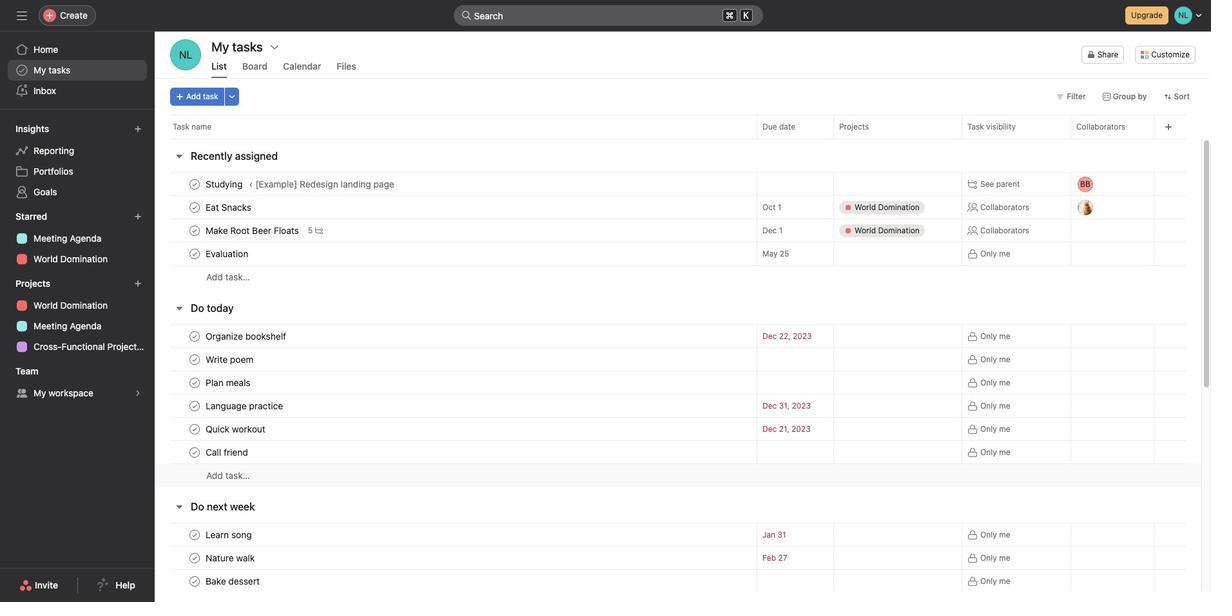 Task type: describe. For each thing, give the bounding box(es) containing it.
eat snacks cell
[[155, 195, 757, 219]]

mark complete image for bake dessert cell
[[187, 573, 202, 589]]

mark complete image for studying cell
[[187, 176, 202, 192]]

call friend cell
[[155, 440, 757, 464]]

task name text field for mark complete image within the plan meals cell
[[203, 376, 254, 389]]

mark complete checkbox for task name text box within the language practice cell
[[187, 398, 202, 414]]

task name text field for call friend 'cell'
[[203, 446, 252, 459]]

mark complete image for make root beer floats cell
[[187, 223, 202, 238]]

studying cell
[[155, 172, 757, 196]]

make root beer floats cell
[[155, 219, 757, 242]]

linked projects for learn song cell
[[834, 523, 962, 547]]

task name text field for make root beer floats cell
[[203, 224, 303, 237]]

plan meals cell
[[155, 371, 757, 395]]

task name text field for bake dessert cell
[[203, 575, 264, 588]]

linked projects for organize bookshelf cell
[[834, 324, 962, 348]]

Search tasks, projects, and more text field
[[453, 5, 763, 26]]

task name text field for mark complete icon inside the language practice cell
[[203, 399, 287, 412]]

linked projects for evaluation cell
[[834, 242, 962, 266]]

task name text field for mark complete image inside 'organize bookshelf' cell
[[203, 330, 290, 343]]

linked projects for language practice cell
[[834, 394, 962, 418]]

mark complete image for call friend 'cell'
[[187, 444, 202, 460]]

see details, my workspace image
[[134, 389, 142, 397]]

bake dessert cell
[[155, 569, 757, 593]]

mark complete image for learn song cell
[[187, 527, 202, 542]]

linked projects for call friend cell
[[834, 440, 962, 464]]

linked projects for studying cell
[[834, 172, 962, 196]]

task name text field for mark complete icon in the nature walk cell
[[203, 551, 259, 564]]

learn song cell
[[155, 523, 757, 547]]

mark complete checkbox for task name text box in plan meals cell
[[187, 375, 202, 390]]

mark complete image for language practice cell at the bottom
[[187, 398, 202, 414]]

linked projects for plan meals cell
[[834, 371, 962, 395]]

quick workout cell
[[155, 417, 757, 441]]

task name text field for eat snacks cell
[[203, 201, 255, 214]]

mark complete checkbox for nature walk cell
[[187, 550, 202, 566]]

mark complete image for nature walk cell
[[187, 550, 202, 566]]

collapse task list for this group image
[[174, 151, 184, 161]]

row inside header do next week tree grid
[[1071, 592, 1155, 602]]

linked projects for bake dessert cell
[[834, 569, 962, 593]]

global element
[[0, 32, 155, 109]]

collapse task list for this group image for mark complete option within the learn song cell
[[174, 502, 184, 512]]

task name text field for learn song cell
[[203, 528, 256, 541]]

task name text field for mark complete image within the write poem 'cell'
[[203, 353, 257, 366]]



Task type: vqa. For each thing, say whether or not it's contained in the screenshot.
1st Mark complete icon from the top
yes



Task type: locate. For each thing, give the bounding box(es) containing it.
mark complete checkbox inside write poem 'cell'
[[187, 352, 202, 367]]

7 mark complete checkbox from the top
[[187, 527, 202, 542]]

view profile settings image
[[170, 39, 201, 70]]

task name text field inside eat snacks cell
[[203, 201, 255, 214]]

mark complete checkbox inside plan meals cell
[[187, 375, 202, 390]]

task name text field inside quick workout cell
[[203, 423, 269, 435]]

hide sidebar image
[[17, 10, 27, 21]]

mark complete image for plan meals cell
[[187, 375, 202, 390]]

mark complete image for quick workout cell
[[187, 421, 202, 437]]

8 mark complete checkbox from the top
[[187, 550, 202, 566]]

task name text field inside language practice cell
[[203, 399, 287, 412]]

header recently assigned tree grid
[[155, 171, 1202, 289]]

linked projects for write poem cell
[[834, 347, 962, 371]]

evaluation cell
[[155, 242, 757, 266]]

2 mark complete image from the top
[[187, 200, 202, 215]]

6 mark complete image from the top
[[187, 573, 202, 589]]

4 mark complete checkbox from the top
[[187, 398, 202, 414]]

mark complete image for 'organize bookshelf' cell
[[187, 328, 202, 344]]

task name text field for evaluation cell
[[203, 247, 252, 260]]

language practice cell
[[155, 394, 757, 418]]

2 task name text field from the top
[[203, 201, 255, 214]]

task name text field for mark complete icon within the quick workout cell
[[203, 423, 269, 435]]

mark complete checkbox inside studying cell
[[187, 176, 202, 192]]

mark complete checkbox inside learn song cell
[[187, 527, 202, 542]]

mark complete checkbox for task name text field inside the studying cell
[[187, 176, 202, 192]]

new insights image
[[134, 125, 142, 133]]

3 task name text field from the top
[[203, 376, 254, 389]]

1 mark complete image from the top
[[187, 176, 202, 192]]

1 collapse task list for this group image from the top
[[174, 303, 184, 313]]

1 mark complete image from the top
[[187, 223, 202, 238]]

Mark complete checkbox
[[187, 200, 202, 215], [187, 223, 202, 238], [187, 328, 202, 344], [187, 352, 202, 367], [187, 421, 202, 437], [187, 444, 202, 460], [187, 527, 202, 542], [187, 550, 202, 566], [187, 573, 202, 589]]

add items to starred image
[[134, 213, 142, 220]]

task name text field inside make root beer floats cell
[[203, 224, 303, 237]]

mark complete image inside call friend 'cell'
[[187, 444, 202, 460]]

1 mark complete checkbox from the top
[[187, 200, 202, 215]]

7 mark complete image from the top
[[187, 550, 202, 566]]

write poem cell
[[155, 347, 757, 371]]

task name text field inside bake dessert cell
[[203, 575, 264, 588]]

task name text field inside plan meals cell
[[203, 376, 254, 389]]

mark complete checkbox for make root beer floats cell
[[187, 223, 202, 238]]

mark complete image inside bake dessert cell
[[187, 573, 202, 589]]

3 mark complete checkbox from the top
[[187, 328, 202, 344]]

mark complete image inside studying cell
[[187, 176, 202, 192]]

task name text field inside studying cell
[[203, 178, 246, 190]]

1 vertical spatial collapse task list for this group image
[[174, 502, 184, 512]]

5 mark complete image from the top
[[187, 527, 202, 542]]

mark complete image inside plan meals cell
[[187, 375, 202, 390]]

2 task name text field from the top
[[203, 353, 257, 366]]

5 task name text field from the top
[[203, 423, 269, 435]]

5 subtasks image
[[315, 227, 323, 234]]

1 mark complete checkbox from the top
[[187, 176, 202, 192]]

new project or portfolio image
[[134, 280, 142, 288]]

3 mark complete image from the top
[[187, 352, 202, 367]]

mark complete image for write poem 'cell'
[[187, 352, 202, 367]]

mark complete image inside write poem 'cell'
[[187, 352, 202, 367]]

task name text field inside nature walk cell
[[203, 551, 259, 564]]

show options image
[[269, 42, 280, 52]]

collapse task list for this group image for mark complete option within 'organize bookshelf' cell
[[174, 303, 184, 313]]

header do next week tree grid
[[155, 523, 1202, 602]]

6 mark complete checkbox from the top
[[187, 444, 202, 460]]

task name text field inside write poem 'cell'
[[203, 353, 257, 366]]

projects element
[[0, 272, 155, 360]]

Task name text field
[[203, 330, 290, 343], [203, 353, 257, 366], [203, 376, 254, 389], [203, 399, 287, 412], [203, 423, 269, 435], [203, 551, 259, 564]]

mark complete checkbox for quick workout cell
[[187, 421, 202, 437]]

task name text field inside 'organize bookshelf' cell
[[203, 330, 290, 343]]

mark complete image
[[187, 176, 202, 192], [187, 200, 202, 215], [187, 246, 202, 261], [187, 398, 202, 414], [187, 421, 202, 437], [187, 444, 202, 460], [187, 550, 202, 566]]

mark complete checkbox inside eat snacks cell
[[187, 200, 202, 215]]

4 task name text field from the top
[[203, 399, 287, 412]]

mark complete image inside learn song cell
[[187, 527, 202, 542]]

starred element
[[0, 205, 155, 272]]

insights element
[[0, 117, 155, 205]]

nature walk cell
[[155, 546, 757, 570]]

5 task name text field from the top
[[203, 446, 252, 459]]

mark complete image inside nature walk cell
[[187, 550, 202, 566]]

mark complete image
[[187, 223, 202, 238], [187, 328, 202, 344], [187, 352, 202, 367], [187, 375, 202, 390], [187, 527, 202, 542], [187, 573, 202, 589]]

organize bookshelf cell
[[155, 324, 757, 348]]

mark complete checkbox inside quick workout cell
[[187, 421, 202, 437]]

header do today tree grid
[[155, 324, 1202, 487]]

Task name text field
[[203, 178, 246, 190], [203, 201, 255, 214], [203, 224, 303, 237], [203, 247, 252, 260], [203, 446, 252, 459], [203, 528, 256, 541], [203, 575, 264, 588]]

mark complete image for evaluation cell
[[187, 246, 202, 261]]

1 task name text field from the top
[[203, 178, 246, 190]]

mark complete checkbox for write poem 'cell'
[[187, 352, 202, 367]]

mark complete image inside evaluation cell
[[187, 246, 202, 261]]

7 task name text field from the top
[[203, 575, 264, 588]]

task name text field for studying cell
[[203, 178, 246, 190]]

prominent image
[[461, 10, 472, 21]]

linked projects for quick workout cell
[[834, 417, 962, 441]]

0 vertical spatial collapse task list for this group image
[[174, 303, 184, 313]]

None field
[[453, 5, 763, 26]]

task name text field inside call friend 'cell'
[[203, 446, 252, 459]]

mark complete checkbox for learn song cell
[[187, 527, 202, 542]]

2 mark complete image from the top
[[187, 328, 202, 344]]

1 task name text field from the top
[[203, 330, 290, 343]]

6 mark complete image from the top
[[187, 444, 202, 460]]

2 mark complete checkbox from the top
[[187, 246, 202, 261]]

task name text field inside learn song cell
[[203, 528, 256, 541]]

mark complete checkbox inside make root beer floats cell
[[187, 223, 202, 238]]

9 mark complete checkbox from the top
[[187, 573, 202, 589]]

mark complete image inside eat snacks cell
[[187, 200, 202, 215]]

mark complete image inside quick workout cell
[[187, 421, 202, 437]]

mark complete checkbox inside language practice cell
[[187, 398, 202, 414]]

mark complete checkbox inside call friend 'cell'
[[187, 444, 202, 460]]

teams element
[[0, 360, 155, 406]]

mark complete checkbox for task name text field in evaluation cell
[[187, 246, 202, 261]]

mark complete image inside make root beer floats cell
[[187, 223, 202, 238]]

mark complete image inside 'organize bookshelf' cell
[[187, 328, 202, 344]]

2 mark complete checkbox from the top
[[187, 223, 202, 238]]

mark complete checkbox for eat snacks cell
[[187, 200, 202, 215]]

task name text field inside evaluation cell
[[203, 247, 252, 260]]

Mark complete checkbox
[[187, 176, 202, 192], [187, 246, 202, 261], [187, 375, 202, 390], [187, 398, 202, 414]]

4 mark complete image from the top
[[187, 398, 202, 414]]

6 task name text field from the top
[[203, 528, 256, 541]]

5 mark complete image from the top
[[187, 421, 202, 437]]

3 mark complete image from the top
[[187, 246, 202, 261]]

2 collapse task list for this group image from the top
[[174, 502, 184, 512]]

mark complete checkbox inside 'organize bookshelf' cell
[[187, 328, 202, 344]]

3 task name text field from the top
[[203, 224, 303, 237]]

collapse task list for this group image
[[174, 303, 184, 313], [174, 502, 184, 512]]

5 mark complete checkbox from the top
[[187, 421, 202, 437]]

mark complete checkbox inside nature walk cell
[[187, 550, 202, 566]]

linked projects for nature walk cell
[[834, 546, 962, 570]]

mark complete checkbox inside bake dessert cell
[[187, 573, 202, 589]]

4 mark complete checkbox from the top
[[187, 352, 202, 367]]

row
[[155, 115, 1211, 139], [170, 138, 1186, 139], [155, 171, 1202, 197], [155, 194, 1202, 220], [155, 219, 1202, 242], [155, 242, 1202, 266], [155, 265, 1202, 289], [155, 324, 1202, 348], [155, 347, 1202, 371], [155, 371, 1202, 395], [155, 394, 1202, 418], [155, 417, 1202, 441], [155, 440, 1202, 464], [155, 463, 1202, 487], [155, 523, 1202, 547], [155, 546, 1202, 570], [155, 569, 1202, 593], [1071, 592, 1155, 602]]

3 mark complete checkbox from the top
[[187, 375, 202, 390]]

6 task name text field from the top
[[203, 551, 259, 564]]

mark complete checkbox for call friend 'cell'
[[187, 444, 202, 460]]

mark complete checkbox inside evaluation cell
[[187, 246, 202, 261]]

mark complete image for eat snacks cell
[[187, 200, 202, 215]]

add field image
[[1165, 123, 1173, 131]]

mark complete checkbox for bake dessert cell
[[187, 573, 202, 589]]

4 mark complete image from the top
[[187, 375, 202, 390]]

mark complete checkbox for 'organize bookshelf' cell
[[187, 328, 202, 344]]

mark complete image inside language practice cell
[[187, 398, 202, 414]]

more actions image
[[228, 93, 236, 101]]

4 task name text field from the top
[[203, 247, 252, 260]]



